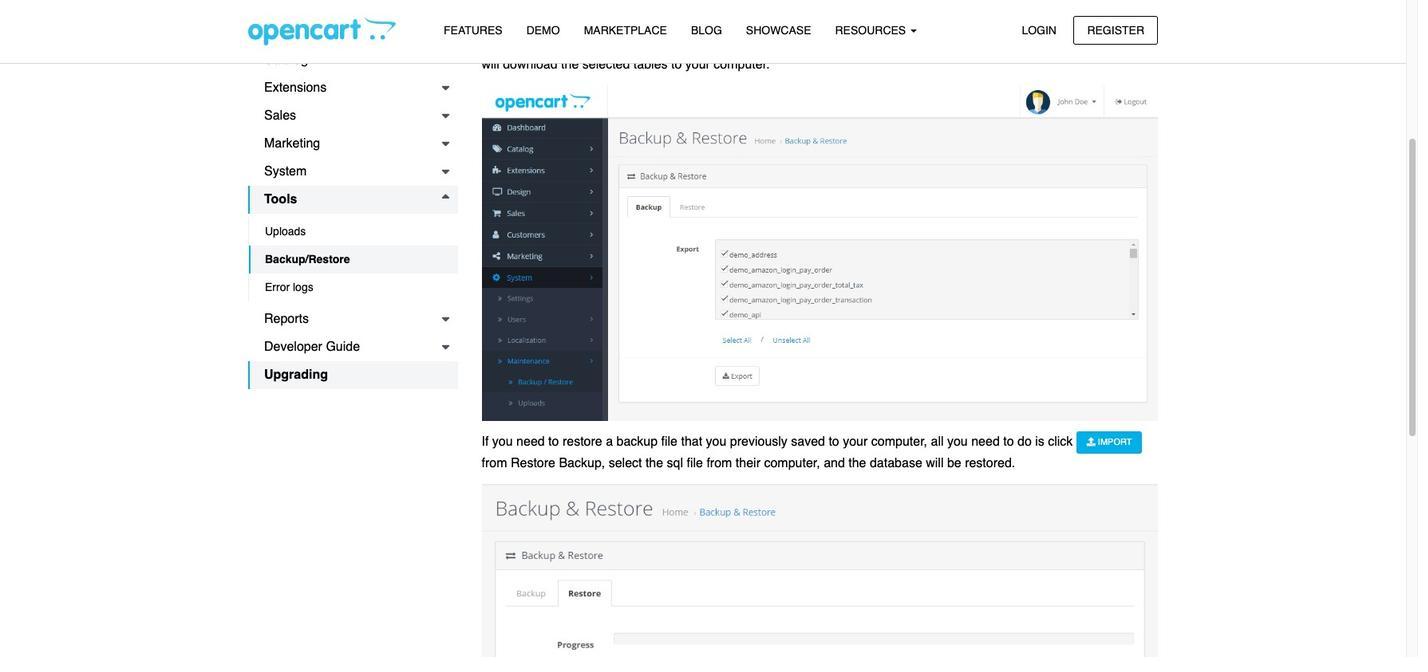 Task type: locate. For each thing, give the bounding box(es) containing it.
0 vertical spatial will
[[482, 58, 499, 72]]

the right of
[[716, 0, 734, 8]]

tables down what at top
[[634, 58, 668, 72]]

demo
[[527, 24, 560, 37]]

tables up "them."
[[931, 14, 965, 29]]

login link
[[1008, 16, 1070, 45]]

marketplace
[[584, 24, 667, 37]]

upgrading
[[264, 368, 328, 382]]

0 horizontal spatial all
[[864, 14, 877, 29]]

1 horizontal spatial file
[[687, 457, 703, 471]]

0 horizontal spatial a
[[606, 435, 613, 449]]

current
[[778, 0, 818, 8]]

download
[[588, 0, 643, 8], [781, 36, 836, 50], [503, 58, 558, 72]]

restore up the backup,
[[563, 435, 602, 449]]

to
[[1013, 0, 1024, 8], [767, 36, 778, 50], [671, 58, 682, 72], [548, 435, 559, 449], [829, 435, 840, 449], [1004, 435, 1014, 449]]

do
[[1018, 435, 1032, 449]]

download inside button will download the selected tables to your computer.
[[503, 58, 558, 72]]

the
[[630, 14, 652, 29]]

backup up backup
[[657, 0, 698, 8]]

0 vertical spatial tables
[[931, 14, 965, 29]]

0 vertical spatial restore
[[892, 0, 932, 8]]

0 horizontal spatial from
[[482, 457, 507, 471]]

register
[[1088, 24, 1145, 36]]

select
[[609, 457, 642, 471]]

resources link
[[823, 17, 929, 45]]

1 from from the left
[[482, 457, 507, 471]]

from restore backup, select the sql file from their computer, and the database will be restored.
[[482, 457, 1016, 471]]

contains
[[813, 14, 861, 29]]

section
[[701, 14, 742, 29]]

from
[[482, 457, 507, 471], [707, 457, 732, 471]]

choose
[[611, 36, 652, 50]]

the left sql
[[646, 457, 663, 471]]

download down download. on the top left
[[503, 58, 558, 72]]

all
[[864, 14, 877, 29], [931, 435, 944, 449]]

0 vertical spatial all
[[864, 14, 877, 29]]

to left do
[[1004, 435, 1014, 449]]

tables
[[931, 14, 965, 29], [634, 58, 668, 72]]

export link
[[1033, 33, 1101, 55]]

available
[[1105, 14, 1155, 29]]

1 vertical spatial computer,
[[764, 457, 820, 471]]

click
[[1048, 435, 1073, 449]]

to down what at top
[[671, 58, 682, 72]]

0 horizontal spatial download
[[503, 58, 558, 72]]

tables inside button will download the selected tables to your computer.
[[634, 58, 668, 72]]

system link
[[248, 158, 458, 186]]

system
[[264, 164, 307, 179]]

sales
[[264, 109, 296, 123]]

file up sql
[[661, 435, 678, 449]]

tables inside opencart lets you download a backup of the store's current database or restore the database to the administration in system>backup/restore. the backup section seen below contains all the data tables in the mysql database available for download. you can choose what files you want to download by checking on them. clicking the
[[931, 14, 965, 29]]

file
[[661, 435, 678, 449], [687, 457, 703, 471]]

a up select on the left of page
[[606, 435, 613, 449]]

2 vertical spatial download
[[503, 58, 558, 72]]

1 horizontal spatial tables
[[931, 14, 965, 29]]

or
[[877, 0, 889, 8]]

0 horizontal spatial will
[[482, 58, 499, 72]]

1 horizontal spatial download
[[588, 0, 643, 8]]

import link
[[1077, 431, 1143, 454]]

1 horizontal spatial need
[[972, 435, 1000, 449]]

0 horizontal spatial your
[[685, 58, 710, 72]]

to inside button will download the selected tables to your computer.
[[671, 58, 682, 72]]

download.
[[500, 36, 558, 50]]

0 vertical spatial computer,
[[871, 435, 928, 449]]

0 horizontal spatial computer,
[[764, 457, 820, 471]]

checking
[[857, 36, 907, 50]]

1 horizontal spatial a
[[646, 0, 654, 8]]

logs
[[293, 281, 313, 294]]

guide
[[326, 340, 360, 354]]

in
[[1132, 0, 1142, 8], [968, 14, 978, 29]]

1 vertical spatial in
[[968, 14, 978, 29]]

their
[[736, 457, 761, 471]]

from down if
[[482, 457, 507, 471]]

1 vertical spatial your
[[843, 435, 868, 449]]

backup,
[[559, 457, 605, 471]]

1 vertical spatial all
[[931, 435, 944, 449]]

saved
[[791, 435, 825, 449]]

will left be
[[926, 457, 944, 471]]

to up mysql
[[1013, 0, 1024, 8]]

be
[[947, 457, 962, 471]]

developer
[[264, 340, 322, 354]]

1 horizontal spatial from
[[707, 457, 732, 471]]

need
[[517, 435, 545, 449], [972, 435, 1000, 449]]

a up the
[[646, 0, 654, 8]]

restore
[[892, 0, 932, 8], [563, 435, 602, 449]]

in up available
[[1132, 0, 1142, 8]]

download up marketplace
[[588, 0, 643, 8]]

in up clicking on the right of page
[[968, 14, 978, 29]]

0 vertical spatial backup
[[657, 0, 698, 8]]

1 vertical spatial tables
[[634, 58, 668, 72]]

restore up data
[[892, 0, 932, 8]]

blog
[[691, 24, 722, 37]]

the up clicking on the right of page
[[982, 14, 999, 29]]

0 vertical spatial a
[[646, 0, 654, 8]]

what
[[656, 36, 683, 50]]

2 need from the left
[[972, 435, 1000, 449]]

2 horizontal spatial download
[[781, 36, 836, 50]]

upgrading link
[[248, 362, 458, 390]]

need up "restore"
[[517, 435, 545, 449]]

your up and
[[843, 435, 868, 449]]

0 vertical spatial your
[[685, 58, 710, 72]]

download down below
[[781, 36, 836, 50]]

button will download the selected tables to your computer.
[[482, 36, 1140, 72]]

1 vertical spatial restore
[[563, 435, 602, 449]]

1 horizontal spatial computer,
[[871, 435, 928, 449]]

need up restored.
[[972, 435, 1000, 449]]

1 horizontal spatial all
[[931, 435, 944, 449]]

is
[[1035, 435, 1045, 449]]

0 vertical spatial in
[[1132, 0, 1142, 8]]

0 vertical spatial file
[[661, 435, 678, 449]]

by
[[840, 36, 853, 50]]

tools
[[264, 192, 297, 207]]

your down files
[[685, 58, 710, 72]]

backup inside opencart lets you download a backup of the store's current database or restore the database to the administration in system>backup/restore. the backup section seen below contains all the data tables in the mysql database available for download. you can choose what files you want to download by checking on them. clicking the
[[657, 0, 698, 8]]

register link
[[1074, 16, 1158, 45]]

backup/restore link
[[249, 246, 458, 274]]

from left their
[[707, 457, 732, 471]]

tools link
[[248, 186, 458, 214]]

resources
[[835, 24, 909, 37]]

the down mysql
[[1012, 36, 1030, 50]]

import
[[1096, 437, 1132, 447]]

database up export
[[1049, 14, 1101, 29]]

selected
[[583, 58, 630, 72]]

1 horizontal spatial restore
[[892, 0, 932, 8]]

the
[[716, 0, 734, 8], [936, 0, 953, 8], [1027, 0, 1045, 8], [881, 14, 899, 29], [982, 14, 999, 29], [1012, 36, 1030, 50], [561, 58, 579, 72], [646, 457, 663, 471], [849, 457, 866, 471]]

a
[[646, 0, 654, 8], [606, 435, 613, 449]]

0 horizontal spatial tables
[[634, 58, 668, 72]]

will down for
[[482, 58, 499, 72]]

demo link
[[515, 17, 572, 45]]

database up clicking on the right of page
[[957, 0, 1010, 8]]

0 horizontal spatial need
[[517, 435, 545, 449]]

data
[[902, 14, 927, 29]]

the inside button will download the selected tables to your computer.
[[561, 58, 579, 72]]

backup up select on the left of page
[[617, 435, 658, 449]]

on
[[911, 36, 925, 50]]

computer,
[[871, 435, 928, 449], [764, 457, 820, 471]]

file right sql
[[687, 457, 703, 471]]

the right and
[[849, 457, 866, 471]]

1 vertical spatial a
[[606, 435, 613, 449]]

0 horizontal spatial file
[[661, 435, 678, 449]]

1 horizontal spatial in
[[1132, 0, 1142, 8]]

the down you at the left of the page
[[561, 58, 579, 72]]

1 horizontal spatial your
[[843, 435, 868, 449]]

1 horizontal spatial will
[[926, 457, 944, 471]]

will
[[482, 58, 499, 72], [926, 457, 944, 471]]

your
[[685, 58, 710, 72], [843, 435, 868, 449]]

0 vertical spatial download
[[588, 0, 643, 8]]



Task type: vqa. For each thing, say whether or not it's contained in the screenshot.
a within OpenCart lets you download a backup of the store's current database or restore the database to the administration in System>Backup/Restore. The Backup section seen below contains all the data tables in the MySQL database available for download. You can choose what files you want to download by checking on them. Clicking the
yes



Task type: describe. For each thing, give the bounding box(es) containing it.
developer guide link
[[248, 334, 458, 362]]

opencart
[[482, 0, 537, 8]]

that
[[681, 435, 703, 449]]

upload image
[[1087, 437, 1096, 446]]

mysql
[[1003, 14, 1045, 29]]

opencart - open source shopping cart solution image
[[248, 17, 396, 45]]

all inside opencart lets you download a backup of the store's current database or restore the database to the administration in system>backup/restore. the backup section seen below contains all the data tables in the mysql database available for download. you can choose what files you want to download by checking on them. clicking the
[[864, 14, 877, 29]]

2 from from the left
[[707, 457, 732, 471]]

admin interface
[[264, 25, 354, 39]]

restore inside opencart lets you download a backup of the store's current database or restore the database to the administration in system>backup/restore. the backup section seen below contains all the data tables in the mysql database available for download. you can choose what files you want to download by checking on them. clicking the
[[892, 0, 932, 8]]

below
[[776, 14, 810, 29]]

button
[[1105, 36, 1140, 50]]

you up be
[[947, 435, 968, 449]]

0 horizontal spatial in
[[968, 14, 978, 29]]

extensions link
[[248, 74, 458, 102]]

0 horizontal spatial restore
[[563, 435, 602, 449]]

database left be
[[870, 457, 923, 471]]

and
[[824, 457, 845, 471]]

the up mysql
[[1027, 0, 1045, 8]]

1 vertical spatial file
[[687, 457, 703, 471]]

marketing
[[264, 136, 320, 151]]

admin backup tag image
[[482, 86, 1158, 422]]

interface
[[304, 25, 354, 39]]

seen
[[745, 14, 773, 29]]

1 vertical spatial will
[[926, 457, 944, 471]]

error logs
[[265, 281, 313, 294]]

reports
[[264, 312, 309, 326]]

administration
[[1049, 0, 1128, 8]]

restore
[[511, 457, 556, 471]]

extensions
[[264, 81, 327, 95]]

marketing link
[[248, 130, 458, 158]]

a inside opencart lets you download a backup of the store's current database or restore the database to the administration in system>backup/restore. the backup section seen below contains all the data tables in the mysql database available for download. you can choose what files you want to download by checking on them. clicking the
[[646, 0, 654, 8]]

login
[[1022, 24, 1057, 36]]

will inside button will download the selected tables to your computer.
[[482, 58, 499, 72]]

restored.
[[965, 457, 1016, 471]]

error logs link
[[249, 274, 458, 302]]

the down or
[[881, 14, 899, 29]]

you right lets
[[564, 0, 585, 8]]

lets
[[541, 0, 561, 8]]

backup/restore
[[265, 253, 350, 266]]

showcase link
[[734, 17, 823, 45]]

system>backup/restore.
[[482, 14, 626, 29]]

the up "them."
[[936, 0, 953, 8]]

features link
[[432, 17, 515, 45]]

if
[[482, 435, 489, 449]]

can
[[587, 36, 607, 50]]

want
[[737, 36, 764, 50]]

admin interface link
[[248, 18, 458, 46]]

blog link
[[679, 17, 734, 45]]

features
[[444, 24, 503, 37]]

clicking
[[964, 36, 1009, 50]]

for
[[482, 36, 497, 50]]

to up and
[[829, 435, 840, 449]]

error
[[265, 281, 290, 294]]

catalog link
[[248, 46, 458, 74]]

sql
[[667, 457, 683, 471]]

reports link
[[248, 306, 458, 334]]

you right if
[[492, 435, 513, 449]]

showcase
[[746, 24, 811, 37]]

store's
[[737, 0, 775, 8]]

developer guide
[[264, 340, 360, 354]]

marketplace link
[[572, 17, 679, 45]]

you right that
[[706, 435, 727, 449]]

uploads link
[[249, 218, 458, 246]]

of
[[702, 0, 712, 8]]

to up "restore"
[[548, 435, 559, 449]]

uploads
[[265, 225, 306, 238]]

admin restore tag image
[[482, 485, 1158, 658]]

you
[[562, 36, 583, 50]]

your inside button will download the selected tables to your computer.
[[685, 58, 710, 72]]

export
[[1053, 38, 1091, 48]]

them.
[[928, 36, 960, 50]]

previously
[[730, 435, 788, 449]]

1 vertical spatial download
[[781, 36, 836, 50]]

you down section on the top
[[712, 36, 733, 50]]

1 need from the left
[[517, 435, 545, 449]]

sales link
[[248, 102, 458, 130]]

files
[[686, 36, 709, 50]]

opencart lets you download a backup of the store's current database or restore the database to the administration in system>backup/restore. the backup section seen below contains all the data tables in the mysql database available for download. you can choose what files you want to download by checking on them. clicking the
[[482, 0, 1155, 50]]

database up contains at the right top of page
[[821, 0, 874, 8]]

if you need to restore a backup file that you previously saved to your computer, all you need to do is click
[[482, 435, 1077, 449]]

catalog
[[264, 53, 308, 67]]

backup
[[655, 14, 698, 29]]

computer.
[[714, 58, 770, 72]]

to right want in the top right of the page
[[767, 36, 778, 50]]

admin
[[264, 25, 300, 39]]

1 vertical spatial backup
[[617, 435, 658, 449]]



